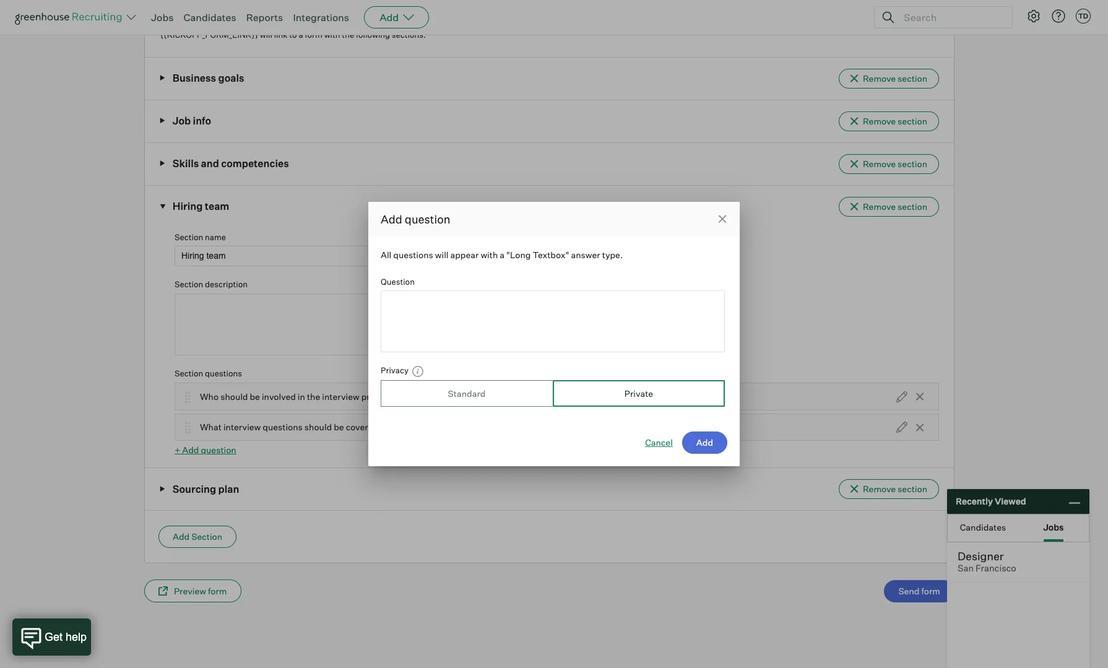 Task type: locate. For each thing, give the bounding box(es) containing it.
2 section from the top
[[898, 116, 927, 126]]

0 horizontal spatial a
[[299, 30, 303, 40]]

section
[[898, 73, 927, 84], [898, 116, 927, 126], [898, 158, 927, 169], [898, 201, 927, 212], [898, 484, 927, 494]]

section left name
[[175, 232, 203, 242]]

questions down involved
[[263, 422, 303, 432]]

1 vertical spatial jobs
[[1043, 522, 1064, 532]]

section questions
[[175, 368, 242, 378]]

a
[[299, 30, 303, 40], [500, 249, 505, 260]]

4 ► from the top
[[160, 485, 165, 493]]

with right appear
[[481, 249, 498, 260]]

1 vertical spatial will
[[435, 249, 449, 260]]

form
[[305, 30, 322, 40], [208, 586, 227, 596], [921, 586, 940, 596]]

3 remove section button from the top
[[839, 154, 939, 174]]

with inside the add question dialog
[[481, 249, 498, 260]]

3 remove from the top
[[863, 158, 896, 169]]

remove section button for business goals
[[839, 69, 939, 88]]

integrations link
[[293, 11, 349, 24]]

0 horizontal spatial competencies
[[221, 157, 289, 170]]

recently viewed
[[956, 496, 1026, 507]]

0 horizontal spatial the
[[307, 391, 320, 402]]

4 remove from the top
[[863, 201, 896, 212]]

3 remove section from the top
[[863, 158, 927, 169]]

0 vertical spatial interview
[[322, 391, 360, 402]]

with down the integrations link
[[324, 30, 340, 40]]

preview form button
[[144, 580, 241, 603]]

add down sourcing
[[173, 531, 190, 542]]

1 edit image from the top
[[896, 391, 908, 402]]

0 horizontal spatial jobs
[[151, 11, 174, 24]]

1 horizontal spatial the
[[342, 30, 354, 40]]

question
[[405, 212, 450, 226], [201, 445, 236, 455]]

1 vertical spatial competencies
[[482, 391, 539, 402]]

cancel link
[[645, 437, 673, 449]]

and right the 'role'
[[443, 391, 458, 402]]

competencies
[[221, 157, 289, 170], [482, 391, 539, 402]]

sections:
[[392, 30, 426, 40]]

and
[[201, 157, 219, 170], [443, 391, 458, 402]]

should down in
[[305, 422, 332, 432]]

5 remove section from the top
[[863, 484, 927, 494]]

2 ► from the top
[[160, 117, 165, 125]]

interview left process
[[322, 391, 360, 402]]

all
[[381, 249, 391, 260]]

section for section questions
[[175, 368, 203, 378]]

remove section button for skills and competencies
[[839, 154, 939, 174]]

2 remove from the top
[[863, 116, 896, 126]]

remove section for job info
[[863, 116, 927, 126]]

add inside add section button
[[173, 531, 190, 542]]

textbox"
[[533, 249, 569, 260]]

questions
[[393, 249, 433, 260], [205, 368, 242, 378], [263, 422, 303, 432]]

0 horizontal spatial should
[[220, 391, 248, 402]]

section inside button
[[191, 531, 222, 542]]

1 vertical spatial edit image
[[896, 422, 908, 433]]

5 remove from the top
[[863, 484, 896, 494]]

all questions will appear with a "long textbox" answer type.
[[381, 249, 623, 260]]

2 vertical spatial questions
[[263, 422, 303, 432]]

questions inside the add question dialog
[[393, 249, 433, 260]]

1 vertical spatial questions
[[205, 368, 242, 378]]

questions for all
[[393, 249, 433, 260]]

2 horizontal spatial form
[[921, 586, 940, 596]]

be
[[250, 391, 260, 402], [334, 422, 344, 432]]

0 horizontal spatial form
[[208, 586, 227, 596]]

interview right "what"
[[223, 422, 261, 432]]

3 ► from the top
[[160, 160, 165, 167]]

edit image
[[896, 391, 908, 402], [896, 422, 908, 433]]

marking this question private will allow only job admins and site admins with "private" permissions to see hiring manager answers. image
[[412, 365, 424, 378]]

competencies right what
[[482, 391, 539, 402]]

interview
[[322, 391, 360, 402], [223, 422, 261, 432]]

section for section description
[[175, 279, 203, 289]]

covered?
[[346, 422, 383, 432]]

will left appear
[[435, 249, 449, 260]]

remove for business goals
[[863, 73, 896, 84]]

in
[[298, 391, 305, 402]]

1 horizontal spatial will
[[435, 249, 449, 260]]

section for section name
[[175, 232, 203, 242]]

section down sourcing plan
[[191, 531, 222, 542]]

1 horizontal spatial interview
[[322, 391, 360, 402]]

►
[[160, 74, 165, 82], [160, 117, 165, 125], [160, 160, 165, 167], [160, 485, 165, 493]]

0 vertical spatial edit image
[[896, 391, 908, 402]]

1 vertical spatial a
[[500, 249, 505, 260]]

0 horizontal spatial question
[[201, 445, 236, 455]]

1 horizontal spatial a
[[500, 249, 505, 260]]

0 horizontal spatial be
[[250, 391, 260, 402]]

jobs
[[151, 11, 174, 24], [1043, 522, 1064, 532]]

should right who
[[220, 391, 248, 402]]

to
[[289, 30, 297, 40]]

add section
[[173, 531, 222, 542]]

1 vertical spatial with
[[481, 249, 498, 260]]

francisco
[[976, 563, 1016, 574]]

privacy
[[381, 365, 409, 375]]

+ add question link
[[175, 445, 236, 455]]

who
[[200, 391, 219, 402]]

edit image for what interview questions should be covered?
[[896, 422, 908, 433]]

skills
[[173, 157, 199, 170]]

what
[[460, 391, 480, 402]]

question inside dialog
[[405, 212, 450, 226]]

info
[[193, 115, 211, 127]]

remove
[[863, 73, 896, 84], [863, 116, 896, 126], [863, 158, 896, 169], [863, 201, 896, 212], [863, 484, 896, 494]]

questions right all
[[393, 249, 433, 260]]

questions up who
[[205, 368, 242, 378]]

form down integrations
[[305, 30, 322, 40]]

1 vertical spatial interview
[[223, 422, 261, 432]]

2 remove section button from the top
[[839, 111, 939, 131]]

type.
[[602, 249, 623, 260]]

2 remove section from the top
[[863, 116, 927, 126]]

sourcing
[[173, 483, 216, 495]]

1 remove section from the top
[[863, 73, 927, 84]]

2 edit image from the top
[[896, 422, 908, 433]]

0 horizontal spatial questions
[[205, 368, 242, 378]]

jobs link
[[151, 11, 174, 24]]

remove for job info
[[863, 116, 896, 126]]

what interview questions should be covered?
[[200, 422, 383, 432]]

1 vertical spatial be
[[334, 422, 344, 432]]

► for skills and competencies
[[160, 160, 165, 167]]

the right in
[[307, 391, 320, 402]]

3 section from the top
[[898, 158, 927, 169]]

1 ► from the top
[[160, 74, 165, 82]]

remove section button
[[839, 69, 939, 88], [839, 111, 939, 131], [839, 154, 939, 174], [839, 197, 939, 217], [839, 479, 939, 499]]

► left skills at the left of page
[[160, 160, 165, 167]]

add
[[380, 11, 399, 24], [381, 212, 402, 226], [696, 437, 713, 448], [182, 445, 199, 455], [173, 531, 190, 542]]

0 vertical spatial will
[[260, 30, 272, 40]]

be left involved
[[250, 391, 260, 402]]

the left the following
[[342, 30, 354, 40]]

designer san francisco
[[958, 549, 1016, 574]]

add question
[[381, 212, 450, 226]]

reports link
[[246, 11, 283, 24]]

► left the business
[[160, 74, 165, 82]]

questions for section
[[205, 368, 242, 378]]

0 horizontal spatial and
[[201, 157, 219, 170]]

► left sourcing
[[160, 485, 165, 493]]

add up the following
[[380, 11, 399, 24]]

0 horizontal spatial will
[[260, 30, 272, 40]]

td button
[[1076, 9, 1091, 24]]

remove section
[[863, 73, 927, 84], [863, 116, 927, 126], [863, 158, 927, 169], [863, 201, 927, 212], [863, 484, 927, 494]]

form right send
[[921, 586, 940, 596]]

form right preview
[[208, 586, 227, 596]]

Section description text field
[[175, 293, 549, 355]]

► for job info
[[160, 117, 165, 125]]

greenhouse recruiting image
[[15, 10, 126, 25]]

0 vertical spatial competencies
[[221, 157, 289, 170]]

1 horizontal spatial jobs
[[1043, 522, 1064, 532]]

1 remove from the top
[[863, 73, 896, 84]]

team
[[205, 200, 229, 212]]

competencies up team
[[221, 157, 289, 170]]

► left job
[[160, 117, 165, 125]]

section
[[175, 232, 203, 242], [175, 279, 203, 289], [175, 368, 203, 378], [191, 531, 222, 542]]

be left covered?
[[334, 422, 344, 432]]

1 horizontal spatial with
[[481, 249, 498, 260]]

for
[[395, 391, 407, 402]]

1 vertical spatial and
[[443, 391, 458, 402]]

add right cancel
[[696, 437, 713, 448]]

0 vertical spatial questions
[[393, 249, 433, 260]]

and right skills at the left of page
[[201, 157, 219, 170]]

1 horizontal spatial should
[[305, 422, 332, 432]]

0 vertical spatial question
[[405, 212, 450, 226]]

1 section from the top
[[898, 73, 927, 84]]

edit image for who should be involved in the interview process for this role and what competencies should they assess?
[[896, 391, 908, 402]]

with
[[324, 30, 340, 40], [481, 249, 498, 260]]

should left they
[[541, 391, 568, 402]]

plan
[[218, 483, 239, 495]]

1 horizontal spatial and
[[443, 391, 458, 402]]

1 horizontal spatial question
[[405, 212, 450, 226]]

send form button
[[884, 580, 955, 602]]

integrations
[[293, 11, 349, 24]]

will left link
[[260, 30, 272, 40]]

td button
[[1074, 6, 1093, 26]]

should
[[220, 391, 248, 402], [541, 391, 568, 402], [305, 422, 332, 432]]

remove section for business goals
[[863, 73, 927, 84]]

5 section from the top
[[898, 484, 927, 494]]

the
[[342, 30, 354, 40], [307, 391, 320, 402]]

private option
[[553, 380, 725, 407]]

1 vertical spatial the
[[307, 391, 320, 402]]

a left "long
[[500, 249, 505, 260]]

1 remove section button from the top
[[839, 69, 939, 88]]

1 horizontal spatial competencies
[[482, 391, 539, 402]]

remove for sourcing plan
[[863, 484, 896, 494]]

section up who
[[175, 368, 203, 378]]

will
[[260, 30, 272, 40], [435, 249, 449, 260]]

0 horizontal spatial with
[[324, 30, 340, 40]]

business goals
[[173, 72, 244, 84]]

they
[[570, 391, 588, 402]]

recently
[[956, 496, 993, 507]]

a right 'to'
[[299, 30, 303, 40]]

4 remove section button from the top
[[839, 197, 939, 217]]

5 remove section button from the top
[[839, 479, 939, 499]]

2 horizontal spatial questions
[[393, 249, 433, 260]]

this
[[408, 391, 423, 402]]

section left description
[[175, 279, 203, 289]]



Task type: describe. For each thing, give the bounding box(es) containing it.
section for job info
[[898, 116, 927, 126]]

sourcing plan
[[173, 483, 239, 495]]

viewed
[[995, 496, 1026, 507]]

add section button
[[158, 526, 237, 548]]

{{kickoff_form_link}} will link to a form with the following sections:
[[160, 30, 426, 40]]

section for business goals
[[898, 73, 927, 84]]

0 vertical spatial be
[[250, 391, 260, 402]]

0 vertical spatial and
[[201, 157, 219, 170]]

description
[[205, 279, 248, 289]]

0 horizontal spatial interview
[[223, 422, 261, 432]]

send form
[[899, 586, 940, 596]]

what
[[200, 422, 222, 432]]

4 section from the top
[[898, 201, 927, 212]]

section description
[[175, 279, 248, 289]]

involved
[[262, 391, 296, 402]]

link
[[274, 30, 288, 40]]

0 vertical spatial with
[[324, 30, 340, 40]]

appear
[[450, 249, 479, 260]]

td
[[1078, 12, 1088, 20]]

send
[[899, 586, 920, 596]]

who should be involved in the interview process for this role and what competencies should they assess?
[[200, 391, 622, 402]]

Question text field
[[381, 290, 725, 352]]

business
[[173, 72, 216, 84]]

goals
[[218, 72, 244, 84]]

1 horizontal spatial questions
[[263, 422, 303, 432]]

0 vertical spatial a
[[299, 30, 303, 40]]

Search text field
[[901, 8, 1001, 26]]

► for business goals
[[160, 74, 165, 82]]

preview form
[[174, 586, 227, 596]]

remove section for sourcing plan
[[863, 484, 927, 494]]

form for send form
[[921, 586, 940, 596]]

question
[[381, 277, 415, 286]]

hiring
[[173, 200, 203, 212]]

designer
[[958, 549, 1004, 563]]

san
[[958, 563, 974, 574]]

0 vertical spatial jobs
[[151, 11, 174, 24]]

add right +
[[182, 445, 199, 455]]

add button
[[364, 6, 429, 28]]

+ add question
[[175, 445, 236, 455]]

standard option
[[381, 380, 553, 407]]

answer
[[571, 249, 600, 260]]

reports
[[246, 11, 283, 24]]

add button
[[682, 432, 727, 454]]

section name
[[175, 232, 226, 242]]

assess?
[[590, 391, 622, 402]]

remove section for skills and competencies
[[863, 158, 927, 169]]

remove section button for sourcing plan
[[839, 479, 939, 499]]

will inside the add question dialog
[[435, 249, 449, 260]]

section for skills and competencies
[[898, 158, 927, 169]]

add inside add popup button
[[380, 11, 399, 24]]

process
[[361, 391, 394, 402]]

configure image
[[1026, 9, 1041, 24]]

Section name text field
[[175, 246, 549, 266]]

4 remove section from the top
[[863, 201, 927, 212]]

cancel
[[645, 437, 673, 448]]

2 horizontal spatial should
[[541, 391, 568, 402]]

standard
[[448, 388, 486, 399]]

candidates
[[184, 11, 236, 24]]

a inside the add question dialog
[[500, 249, 505, 260]]

job info
[[173, 115, 211, 127]]

add question dialog
[[368, 202, 740, 466]]

skills and competencies
[[173, 157, 289, 170]]

{{kickoff_form_link}}
[[160, 30, 258, 40]]

role
[[425, 391, 441, 402]]

hiring team
[[173, 200, 229, 212]]

name
[[205, 232, 226, 242]]

1 horizontal spatial form
[[305, 30, 322, 40]]

1 horizontal spatial be
[[334, 422, 344, 432]]

preview
[[174, 586, 206, 596]]

section for sourcing plan
[[898, 484, 927, 494]]

add inside add button
[[696, 437, 713, 448]]

form for preview form
[[208, 586, 227, 596]]

following
[[356, 30, 390, 40]]

+
[[175, 445, 180, 455]]

► for sourcing plan
[[160, 485, 165, 493]]

remove for skills and competencies
[[863, 158, 896, 169]]

candidates link
[[184, 11, 236, 24]]

job
[[173, 115, 191, 127]]

add up all
[[381, 212, 402, 226]]

marking this question private will allow only job admins and site admins with "private" permissions to see hiring manager answers. element
[[409, 365, 424, 378]]

1 vertical spatial question
[[201, 445, 236, 455]]

private
[[625, 388, 653, 399]]

"long
[[506, 249, 531, 260]]

0 vertical spatial the
[[342, 30, 354, 40]]

remove section button for job info
[[839, 111, 939, 131]]



Task type: vqa. For each thing, say whether or not it's contained in the screenshot.
SAN FRANCISCO for Designer
no



